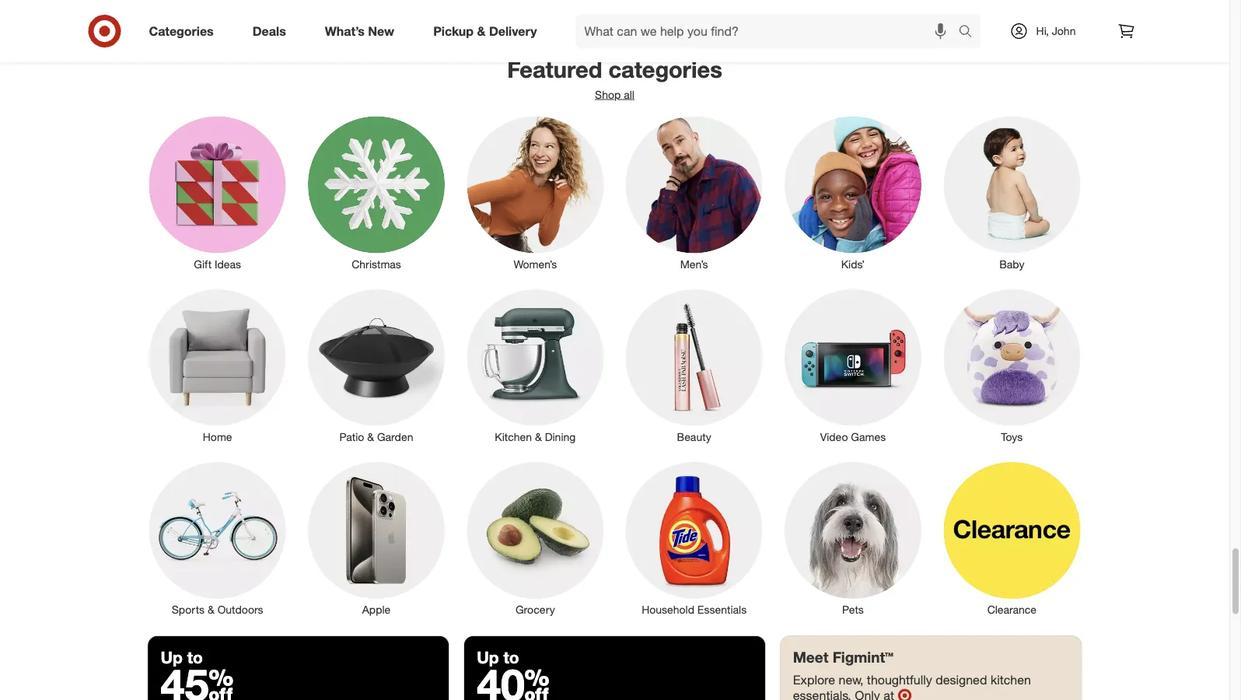 Task type: locate. For each thing, give the bounding box(es) containing it.
1 horizontal spatial up
[[477, 647, 499, 667]]

what's
[[325, 23, 365, 39]]

outdoors
[[218, 603, 263, 617]]

explore new, thoughtfully designed kitchen essentials. only at
[[794, 673, 1032, 700]]

new,
[[839, 673, 864, 688]]

garden
[[377, 430, 414, 444]]

to down grocery
[[504, 647, 519, 667]]

0 horizontal spatial up to
[[161, 647, 203, 667]]

household
[[642, 603, 695, 617]]

up
[[161, 647, 183, 667], [477, 647, 499, 667]]

1 horizontal spatial up to link
[[465, 636, 766, 700]]

featured categories shop all
[[507, 55, 723, 101]]

to down sports
[[187, 647, 203, 667]]

1 horizontal spatial to
[[504, 647, 519, 667]]

categories link
[[136, 14, 233, 48]]

0 horizontal spatial to
[[187, 647, 203, 667]]

at
[[884, 688, 895, 700]]

1 horizontal spatial up to
[[477, 647, 519, 667]]

& right pickup
[[477, 23, 486, 39]]

& right patio
[[367, 430, 374, 444]]

2 to from the left
[[504, 647, 519, 667]]

up for 1st up to link from right
[[477, 647, 499, 667]]

john
[[1053, 24, 1076, 38]]

up to
[[161, 647, 203, 667], [477, 647, 519, 667]]

1 up from the left
[[161, 647, 183, 667]]

beauty
[[677, 430, 712, 444]]

up for first up to link from left
[[161, 647, 183, 667]]

search
[[952, 25, 989, 40]]

men's
[[681, 257, 709, 271]]

up to down sports
[[161, 647, 203, 667]]

grocery
[[516, 603, 555, 617]]

patio & garden
[[340, 430, 414, 444]]

2 up to from the left
[[477, 647, 519, 667]]

men's link
[[615, 113, 774, 272]]

games
[[852, 430, 886, 444]]

0 horizontal spatial up
[[161, 647, 183, 667]]

deals link
[[239, 14, 306, 48]]

kitchen & dining
[[495, 430, 576, 444]]

christmas
[[352, 257, 401, 271]]

toys
[[1002, 430, 1023, 444]]

&
[[477, 23, 486, 39], [367, 430, 374, 444], [535, 430, 542, 444], [208, 603, 215, 617]]

gift ideas link
[[138, 113, 297, 272]]

apple
[[362, 603, 391, 617]]

home link
[[138, 286, 297, 445]]

& for kitchen
[[535, 430, 542, 444]]

video games link
[[774, 286, 933, 445]]

& left dining
[[535, 430, 542, 444]]

kitchen
[[991, 673, 1032, 688]]

categories
[[609, 55, 723, 83]]

sports & outdoors
[[172, 603, 263, 617]]

women's link
[[456, 113, 615, 272]]

delivery
[[489, 23, 537, 39]]

to
[[187, 647, 203, 667], [504, 647, 519, 667]]

clearance link
[[933, 459, 1092, 618]]

patio
[[340, 430, 364, 444]]

video
[[821, 430, 849, 444]]

baby link
[[933, 113, 1092, 272]]

& for pickup
[[477, 23, 486, 39]]

sports
[[172, 603, 205, 617]]

& for patio
[[367, 430, 374, 444]]

2 up from the left
[[477, 647, 499, 667]]

hi, john
[[1037, 24, 1076, 38]]

kids'
[[842, 257, 865, 271]]

women's
[[514, 257, 557, 271]]

up to link
[[148, 636, 449, 700], [465, 636, 766, 700]]

only
[[855, 688, 881, 700]]

& right sports
[[208, 603, 215, 617]]

up to down grocery
[[477, 647, 519, 667]]

0 horizontal spatial up to link
[[148, 636, 449, 700]]

pets link
[[774, 459, 933, 618]]

baby
[[1000, 257, 1025, 271]]

& inside 'link'
[[367, 430, 374, 444]]

home
[[203, 430, 232, 444]]



Task type: vqa. For each thing, say whether or not it's contained in the screenshot.
Women'S link
yes



Task type: describe. For each thing, give the bounding box(es) containing it.
1 to from the left
[[187, 647, 203, 667]]

thoughtfully
[[867, 673, 933, 688]]

what's new link
[[312, 14, 414, 48]]

search button
[[952, 14, 989, 51]]

christmas link
[[297, 113, 456, 272]]

1 up to link from the left
[[148, 636, 449, 700]]

dining
[[545, 430, 576, 444]]

toys link
[[933, 286, 1092, 445]]

figmint
[[833, 648, 885, 666]]

What can we help you find? suggestions appear below search field
[[575, 14, 963, 48]]

pets
[[843, 603, 864, 617]]

deals
[[253, 23, 286, 39]]

essentials.
[[794, 688, 852, 700]]

household essentials link
[[615, 459, 774, 618]]

meet
[[794, 648, 829, 666]]

pickup
[[434, 23, 474, 39]]

video games
[[821, 430, 886, 444]]

kitchen
[[495, 430, 532, 444]]

designed
[[936, 673, 988, 688]]

shop all link
[[595, 88, 635, 101]]

ideas
[[215, 257, 241, 271]]

gift
[[194, 257, 212, 271]]

kitchen & dining link
[[456, 286, 615, 445]]

1 up to from the left
[[161, 647, 203, 667]]

kids' link
[[774, 113, 933, 272]]

gift ideas
[[194, 257, 241, 271]]

what's new
[[325, 23, 395, 39]]

2 up to link from the left
[[465, 636, 766, 700]]

meet figmint ™
[[794, 648, 894, 666]]

featured
[[507, 55, 603, 83]]

™
[[885, 648, 894, 666]]

patio & garden link
[[297, 286, 456, 445]]

categories
[[149, 23, 214, 39]]

all
[[624, 88, 635, 101]]

sports & outdoors link
[[138, 459, 297, 618]]

clearance
[[988, 603, 1037, 617]]

pickup & delivery
[[434, 23, 537, 39]]

apple link
[[297, 459, 456, 618]]

explore
[[794, 673, 836, 688]]

& for sports
[[208, 603, 215, 617]]

grocery link
[[456, 459, 615, 618]]

beauty link
[[615, 286, 774, 445]]

hi,
[[1037, 24, 1050, 38]]

pickup & delivery link
[[420, 14, 557, 48]]

essentials
[[698, 603, 747, 617]]

household essentials
[[642, 603, 747, 617]]

shop
[[595, 88, 621, 101]]

new
[[368, 23, 395, 39]]



